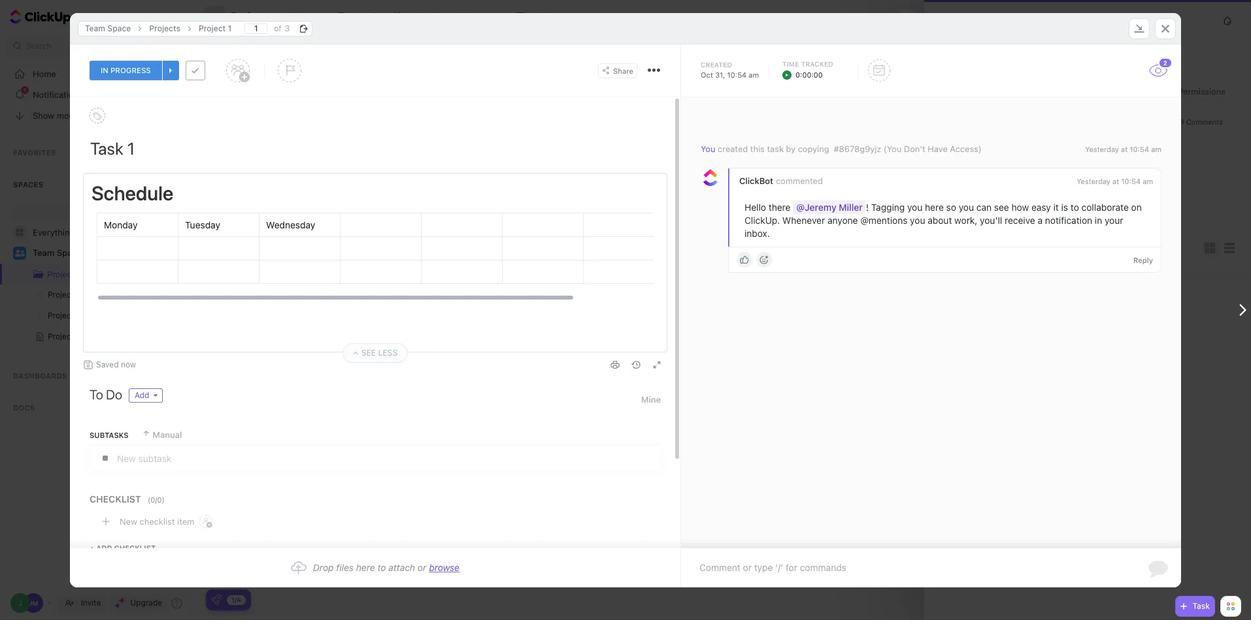 Task type: locate. For each thing, give the bounding box(es) containing it.
attach
[[388, 563, 415, 574]]

to left attach
[[377, 563, 386, 574]]

1 horizontal spatial share button
[[1196, 6, 1239, 27]]

sharing & permissions link
[[1116, 83, 1231, 100]]

3
[[285, 23, 290, 33], [179, 291, 184, 299], [283, 478, 288, 489]]

0 vertical spatial 1
[[228, 23, 232, 33]]

here up about
[[925, 202, 944, 213]]

item
[[177, 517, 194, 527]]

1 vertical spatial 10:54
[[1130, 145, 1149, 154]]

0 vertical spatial closed
[[1195, 72, 1224, 81]]

2 horizontal spatial team space
[[944, 16, 986, 25]]

is
[[1061, 202, 1068, 213]]

0 horizontal spatial add
[[96, 544, 112, 553]]

1 vertical spatial share
[[613, 66, 633, 75]]

1 horizontal spatial share
[[1213, 12, 1234, 21]]

subtasks
[[90, 431, 128, 440]]

0 vertical spatial yesterday at 10:54 am
[[1085, 145, 1162, 154]]

0 horizontal spatial in
[[101, 66, 108, 75]]

0 vertical spatial at
[[1121, 145, 1128, 154]]

1 vertical spatial project 1 link
[[0, 285, 171, 306]]

2
[[1057, 16, 1061, 25], [1164, 59, 1167, 67], [283, 219, 288, 229], [76, 311, 81, 321]]

0 vertical spatial here
[[925, 202, 944, 213]]

checklist
[[140, 517, 175, 527], [114, 544, 156, 553]]

files
[[336, 563, 354, 574]]

tuesday
[[185, 220, 220, 231]]

! tagging you here so you can see how easy it is to collaborate on clickup. whenever anyone @mentions you about work, you'll receive a notification in your inbox.
[[745, 202, 1144, 239]]

0:00:00 button
[[782, 69, 841, 80]]

0 vertical spatial hide closed
[[1176, 72, 1224, 81]]

hello
[[745, 202, 766, 213]]

0 horizontal spatial task
[[261, 478, 280, 489]]

0 vertical spatial share button
[[1196, 6, 1239, 27]]

in progress button
[[90, 61, 162, 80]]

of 3
[[274, 23, 290, 33]]

1 horizontal spatial at
[[1121, 145, 1128, 154]]

0 horizontal spatial share button
[[598, 63, 637, 78]]

task body element
[[70, 97, 746, 562]]

comments
[[1186, 118, 1223, 126]]

0 horizontal spatial here
[[356, 563, 375, 574]]

task details element
[[70, 44, 1181, 97]]

2 horizontal spatial task
[[767, 144, 784, 154]]

task right set priority icon
[[317, 81, 335, 90]]

1 vertical spatial yesterday at 10:54 am
[[1077, 177, 1153, 186]]

new for new task
[[251, 266, 266, 274]]

1 inside task locations "element"
[[228, 23, 232, 33]]

search up home
[[25, 41, 51, 51]]

1 horizontal spatial task
[[317, 81, 335, 90]]

project 1 link up search tasks...
[[192, 21, 238, 36]]

search inside sidebar navigation
[[25, 41, 51, 51]]

10:54 for created
[[1130, 145, 1149, 154]]

1 vertical spatial hide
[[1176, 307, 1193, 315]]

checklist down (0/0)
[[140, 517, 175, 527]]

calendar link
[[406, 0, 450, 33]]

project 1 inside sidebar navigation
[[48, 290, 80, 300]]

mine link
[[641, 389, 661, 411]]

yesterday
[[1085, 145, 1119, 154], [1077, 177, 1110, 186]]

share button
[[1196, 6, 1239, 27], [598, 63, 637, 78]]

yesterday at 10:54 am up the collaborate
[[1077, 177, 1153, 186]]

0 vertical spatial hide
[[1176, 72, 1193, 81]]

1 horizontal spatial add
[[135, 391, 149, 401]]

1 horizontal spatial project 1
[[199, 23, 232, 33]]

0 vertical spatial task
[[261, 478, 280, 489]]

0 horizontal spatial project 1
[[48, 290, 80, 300]]

task left by
[[767, 144, 784, 154]]

1 vertical spatial closed
[[1195, 307, 1224, 315]]

in down the collaborate
[[1095, 215, 1102, 226]]

3 inside task locations "element"
[[285, 23, 290, 33]]

task down ‎task 2
[[268, 266, 283, 274]]

clickbot
[[739, 176, 773, 186]]

(0/0)
[[148, 496, 165, 504]]

2 vertical spatial task
[[268, 266, 283, 274]]

checklist
[[90, 494, 141, 505]]

10:54
[[727, 71, 747, 79], [1130, 145, 1149, 154], [1121, 177, 1141, 186]]

Search tasks... text field
[[219, 35, 327, 54]]

new for new space
[[82, 207, 99, 215]]

‎task
[[261, 219, 280, 229]]

1 vertical spatial am
[[1151, 145, 1162, 154]]

0 vertical spatial project 2 link
[[1031, 16, 1061, 25]]

tasks...
[[247, 39, 273, 49]]

1 up search tasks...
[[228, 23, 232, 33]]

board link
[[351, 0, 381, 33]]

manual button
[[142, 424, 182, 446]]

more
[[57, 110, 77, 121]]

2 hide from the top
[[1176, 307, 1193, 315]]

2 hide closed button from the top
[[1163, 304, 1228, 318]]

0 horizontal spatial team
[[33, 248, 54, 258]]

sharing
[[1137, 86, 1167, 96]]

1 hide from the top
[[1176, 72, 1193, 81]]

new down ‎task
[[251, 266, 266, 274]]

1 horizontal spatial 1
[[228, 23, 232, 33]]

new up everything link
[[82, 207, 99, 215]]

onboarding checklist button element
[[211, 595, 222, 606]]

search for search tasks...
[[219, 39, 245, 49]]

1 vertical spatial project 2 link
[[0, 306, 171, 327]]

2 vertical spatial am
[[1143, 177, 1153, 186]]

project 2 link
[[1031, 16, 1061, 25], [0, 306, 171, 327]]

0 vertical spatial in
[[101, 66, 108, 75]]

checklist (0/0)
[[90, 494, 165, 505]]

projects link inside task locations "element"
[[143, 21, 187, 36]]

schedule
[[92, 182, 173, 205]]

projects inside sidebar navigation
[[47, 269, 79, 280]]

0 horizontal spatial 1
[[76, 290, 80, 300]]

everything
[[33, 227, 75, 238]]

0 vertical spatial checklist
[[140, 517, 175, 527]]

in inside dropdown button
[[101, 66, 108, 75]]

1 vertical spatial hide closed
[[1176, 307, 1224, 315]]

1 vertical spatial task
[[767, 144, 784, 154]]

in inside ! tagging you here so you can see how easy it is to collaborate on clickup. whenever anyone @mentions you about work, you'll receive a notification in your inbox.
[[1095, 215, 1102, 226]]

1 horizontal spatial in
[[1095, 215, 1102, 226]]

new inside button
[[251, 266, 266, 274]]

receive
[[1005, 215, 1035, 226]]

0 horizontal spatial +
[[90, 544, 94, 553]]

share
[[1213, 12, 1234, 21], [613, 66, 633, 75]]

project 1 inside task locations "element"
[[199, 23, 232, 33]]

project inside task locations "element"
[[199, 23, 226, 33]]

0 horizontal spatial project 2 link
[[0, 306, 171, 327]]

new down the 'checklist (0/0)'
[[120, 517, 137, 527]]

browse link
[[429, 563, 460, 574]]

hello there @jeremy miller
[[745, 202, 863, 213]]

1 vertical spatial share button
[[598, 63, 637, 78]]

0 vertical spatial share
[[1213, 12, 1234, 21]]

0 vertical spatial 10:54
[[727, 71, 747, 79]]

task 3 link
[[258, 472, 862, 494]]

1 vertical spatial 1
[[76, 290, 80, 300]]

+ add checklist
[[90, 544, 156, 553]]

hide closed button
[[1163, 70, 1228, 83], [1163, 304, 1228, 318]]

0 vertical spatial +
[[292, 81, 296, 90]]

+ down checklist
[[90, 544, 94, 553]]

1 horizontal spatial project 2
[[1031, 16, 1061, 25]]

1 vertical spatial +
[[90, 544, 94, 553]]

1 vertical spatial yesterday
[[1077, 177, 1110, 186]]

browse
[[429, 563, 460, 574]]

2 inside "dropdown button"
[[1164, 59, 1167, 67]]

1 inside sidebar navigation
[[76, 290, 80, 300]]

0 horizontal spatial at
[[1113, 177, 1119, 186]]

1 vertical spatial to
[[377, 563, 386, 574]]

new down the search tasks... text field
[[298, 81, 315, 90]]

!
[[866, 202, 869, 213]]

0 vertical spatial hide closed button
[[1163, 70, 1228, 83]]

0 horizontal spatial search
[[25, 41, 51, 51]]

on
[[1131, 202, 1142, 213]]

search left the tasks... at the top of the page
[[219, 39, 245, 49]]

1 horizontal spatial team
[[85, 23, 105, 33]]

1/4
[[231, 596, 241, 604]]

it
[[1053, 202, 1059, 213]]

am
[[749, 71, 759, 79], [1151, 145, 1162, 154], [1143, 177, 1153, 186]]

upgrade
[[130, 599, 162, 609]]

add down checklist
[[96, 544, 112, 553]]

minimize task image
[[1134, 24, 1145, 33]]

1 horizontal spatial search
[[219, 39, 245, 49]]

in
[[101, 66, 108, 75], [1095, 215, 1102, 226]]

0 vertical spatial to
[[1071, 202, 1079, 213]]

2 hide closed from the top
[[1176, 307, 1224, 315]]

0 vertical spatial 3
[[285, 23, 290, 33]]

project 1 up project notes
[[48, 290, 80, 300]]

0 vertical spatial project 1 link
[[192, 21, 238, 36]]

mine
[[641, 395, 661, 405]]

am for commented
[[1143, 177, 1153, 186]]

project 1 up search tasks...
[[199, 23, 232, 33]]

1 closed from the top
[[1195, 72, 1224, 81]]

1 vertical spatial here
[[356, 563, 375, 574]]

1 horizontal spatial task
[[1193, 602, 1210, 612]]

your
[[1105, 215, 1123, 226]]

0 vertical spatial add
[[135, 391, 149, 401]]

task for task 3
[[261, 478, 280, 489]]

2 button
[[1148, 58, 1172, 77]]

project 1 link up notes
[[0, 285, 171, 306]]

do
[[106, 388, 122, 403]]

0 vertical spatial project 1
[[199, 23, 232, 33]]

1 horizontal spatial here
[[925, 202, 944, 213]]

1 vertical spatial 3
[[179, 291, 184, 299]]

task locations element
[[70, 13, 1181, 44]]

less
[[378, 348, 398, 358]]

invite
[[81, 599, 101, 609]]

+ down the search tasks... text field
[[292, 81, 296, 90]]

+ inside task body element
[[90, 544, 94, 553]]

0 horizontal spatial share
[[613, 66, 633, 75]]

hide closed
[[1176, 72, 1224, 81], [1176, 307, 1224, 315]]

1 vertical spatial project 1
[[48, 290, 80, 300]]

checklist down new checklist item
[[114, 544, 156, 553]]

about
[[928, 215, 952, 226]]

0 horizontal spatial task
[[268, 266, 283, 274]]

onboarding checklist button image
[[211, 595, 222, 606]]

1 vertical spatial task
[[1193, 602, 1210, 612]]

space inside team space link
[[107, 23, 131, 33]]

created oct 31, 10:54 am
[[701, 61, 759, 79]]

0 vertical spatial am
[[749, 71, 759, 79]]

in up the notifications link
[[101, 66, 108, 75]]

0 vertical spatial project 2
[[1031, 16, 1061, 25]]

1 horizontal spatial to
[[1071, 202, 1079, 213]]

add button
[[129, 389, 162, 403]]

1 vertical spatial hide closed button
[[1163, 304, 1228, 318]]

notifications
[[33, 89, 83, 100]]

2 vertical spatial 10:54
[[1121, 177, 1141, 186]]

notifications link
[[0, 84, 197, 105]]

new inside task body element
[[120, 517, 137, 527]]

1 vertical spatial project 2
[[48, 311, 81, 321]]

to right is
[[1071, 202, 1079, 213]]

to
[[90, 388, 103, 403]]

add right the do
[[135, 391, 149, 401]]

1 horizontal spatial +
[[292, 81, 296, 90]]

2 vertical spatial 3
[[283, 478, 288, 489]]

1 horizontal spatial team space
[[85, 23, 131, 33]]

0 horizontal spatial team space
[[33, 248, 82, 258]]

projects link
[[994, 16, 1022, 25], [143, 21, 187, 36], [1, 264, 158, 285]]

automations button
[[1109, 7, 1170, 26]]

0:00:00
[[796, 71, 823, 79]]

favorites
[[13, 148, 56, 157]]

task history region
[[681, 97, 1181, 549]]

yesterday at 10:54 am
[[1085, 145, 1162, 154], [1077, 177, 1153, 186]]

0 horizontal spatial project 2
[[48, 311, 81, 321]]

1 vertical spatial at
[[1113, 177, 1119, 186]]

+
[[292, 81, 296, 90], [90, 544, 94, 553]]

new for new checklist item
[[120, 517, 137, 527]]

here right the files
[[356, 563, 375, 574]]

add
[[135, 391, 149, 401], [96, 544, 112, 553]]

projects
[[231, 10, 272, 22], [994, 16, 1022, 25], [149, 23, 180, 33], [47, 269, 79, 280]]

1 up project notes
[[76, 290, 80, 300]]

new inside sidebar navigation
[[82, 207, 99, 215]]

0 vertical spatial yesterday
[[1085, 145, 1119, 154]]

gantt
[[475, 10, 499, 22]]

yesterday at 10:54 am up on
[[1085, 145, 1162, 154]]

1 vertical spatial in
[[1095, 215, 1102, 226]]



Task type: describe. For each thing, give the bounding box(es) containing it.
have
[[928, 144, 948, 154]]

anyone
[[828, 215, 858, 226]]

0 vertical spatial task
[[317, 81, 335, 90]]

by
[[786, 144, 796, 154]]

manual
[[153, 430, 182, 441]]

board
[[351, 10, 376, 22]]

share button inside the task details element
[[598, 63, 637, 78]]

tracked
[[801, 60, 833, 68]]

1 hide closed from the top
[[1176, 72, 1224, 81]]

oct
[[701, 71, 713, 79]]

am inside created oct 31, 10:54 am
[[749, 71, 759, 79]]

0 comments
[[1179, 118, 1223, 126]]

automations
[[1116, 11, 1164, 21]]

sidebar navigation
[[0, 0, 197, 621]]

(you
[[884, 144, 902, 154]]

now
[[121, 360, 136, 370]]

2 horizontal spatial team
[[944, 16, 962, 25]]

whenever
[[782, 215, 825, 226]]

yesterday for clickbot commented
[[1077, 177, 1110, 186]]

⌘k
[[169, 41, 181, 51]]

sharing & permissions
[[1137, 86, 1226, 96]]

copying
[[798, 144, 829, 154]]

wednesday
[[266, 220, 315, 231]]

10:54 inside created oct 31, 10:54 am
[[727, 71, 747, 79]]

3 inside sidebar navigation
[[179, 291, 184, 299]]

collaborate
[[1082, 202, 1129, 213]]

projects button
[[226, 2, 272, 31]]

time
[[782, 60, 799, 68]]

project notes
[[48, 332, 98, 342]]

10:54 for commented
[[1121, 177, 1141, 186]]

there
[[769, 202, 791, 213]]

created
[[701, 61, 732, 69]]

commented
[[776, 176, 823, 186]]

1 horizontal spatial project 1 link
[[192, 21, 238, 36]]

work,
[[954, 215, 977, 226]]

notification
[[1045, 215, 1092, 226]]

+ for + new task
[[292, 81, 296, 90]]

saved now
[[96, 360, 136, 370]]

you left about
[[910, 215, 925, 226]]

to inside ! tagging you here so you can see how easy it is to collaborate on clickup. whenever anyone @mentions you about work, you'll receive a notification in your inbox.
[[1071, 202, 1079, 213]]

projects inside projects button
[[231, 10, 272, 22]]

1 vertical spatial add
[[96, 544, 112, 553]]

am for created
[[1151, 145, 1162, 154]]

set priority element
[[278, 59, 301, 82]]

show
[[33, 110, 54, 121]]

saved
[[96, 360, 119, 370]]

inbox.
[[745, 228, 770, 239]]

1 horizontal spatial project 2 link
[[1031, 16, 1061, 25]]

home link
[[0, 63, 197, 84]]

search for search
[[25, 41, 51, 51]]

team inside sidebar navigation
[[33, 248, 54, 258]]

2 closed from the top
[[1195, 307, 1224, 315]]

2 inside sidebar navigation
[[76, 311, 81, 321]]

tagging
[[871, 202, 905, 213]]

1 hide closed button from the top
[[1163, 70, 1228, 83]]

notes
[[76, 332, 98, 342]]

time tracked
[[782, 60, 833, 68]]

task 3
[[261, 478, 288, 489]]

progress
[[110, 66, 151, 75]]

this
[[750, 144, 765, 154]]

set priority image
[[278, 59, 301, 82]]

projects inside task locations "element"
[[149, 23, 180, 33]]

team space inside task locations "element"
[[85, 23, 131, 33]]

you created this task by copying #8678g9yjz (you don't have access)
[[701, 144, 982, 154]]

0 horizontal spatial project 1 link
[[0, 285, 171, 306]]

user friends image
[[15, 250, 25, 258]]

&
[[1170, 86, 1176, 96]]

to do
[[90, 388, 122, 403]]

easy
[[1031, 202, 1051, 213]]

at for you created this task by copying #8678g9yjz (you don't have access)
[[1121, 145, 1128, 154]]

yesterday at 10:54 am for clickbot commented
[[1077, 177, 1153, 186]]

at for clickbot commented
[[1113, 177, 1119, 186]]

task for task
[[1193, 602, 1210, 612]]

created
[[718, 144, 748, 154]]

project notes link
[[0, 327, 171, 348]]

3 for of 3
[[285, 23, 290, 33]]

drop files here to attach or browse
[[313, 563, 460, 574]]

you right tagging
[[907, 202, 923, 213]]

Set task position in this List number field
[[245, 23, 268, 34]]

reply
[[1133, 256, 1153, 265]]

1 vertical spatial checklist
[[114, 544, 156, 553]]

+ new task
[[292, 81, 335, 90]]

search tasks...
[[219, 39, 273, 49]]

favorites button
[[0, 137, 197, 168]]

list link
[[305, 0, 326, 33]]

share inside the task details element
[[613, 66, 633, 75]]

new task button
[[240, 264, 287, 276]]

docs
[[13, 404, 35, 412]]

project 2 inside sidebar navigation
[[48, 311, 81, 321]]

Edit task name text field
[[90, 137, 661, 159]]

team space link inside task locations "element"
[[78, 21, 137, 36]]

or
[[418, 563, 426, 574]]

#8678g9yjz
[[834, 144, 881, 154]]

don't
[[904, 144, 925, 154]]

home
[[33, 68, 56, 79]]

New subtask text field
[[117, 447, 660, 471]]

@jeremy
[[796, 202, 837, 213]]

@mentions
[[860, 215, 908, 226]]

new task
[[251, 266, 283, 274]]

team space inside sidebar navigation
[[33, 248, 82, 258]]

clickbot commented
[[739, 176, 823, 186]]

so
[[946, 202, 956, 213]]

schedule dialog
[[70, 13, 1181, 588]]

task inside button
[[268, 266, 283, 274]]

add inside dropdown button
[[135, 391, 149, 401]]

clickup.
[[745, 215, 780, 226]]

projects link inside sidebar navigation
[[1, 264, 158, 285]]

you up work,
[[959, 202, 974, 213]]

everything link
[[0, 222, 197, 243]]

drop
[[313, 563, 334, 574]]

here inside ! tagging you here so you can see how easy it is to collaborate on clickup. whenever anyone @mentions you about work, you'll receive a notification in your inbox.
[[925, 202, 944, 213]]

a
[[1038, 215, 1043, 226]]

in progress
[[101, 66, 151, 75]]

yesterday for you created this task by copying #8678g9yjz (you don't have access)
[[1085, 145, 1119, 154]]

permissions
[[1178, 86, 1226, 96]]

dashboards
[[13, 372, 67, 380]]

3 for task 3
[[283, 478, 288, 489]]

@jeremy miller button
[[793, 201, 866, 215]]

+ for + add checklist
[[90, 544, 94, 553]]

upgrade link
[[110, 595, 167, 613]]

yesterday at 10:54 am for you created this task by copying #8678g9yjz (you don't have access)
[[1085, 145, 1162, 154]]

access)
[[950, 144, 982, 154]]

task settings image
[[652, 69, 655, 72]]

how
[[1012, 202, 1029, 213]]

team inside task locations "element"
[[85, 23, 105, 33]]

can
[[976, 202, 992, 213]]

monday
[[104, 220, 138, 231]]

you
[[701, 144, 715, 154]]

list
[[305, 10, 321, 22]]

0 horizontal spatial to
[[377, 563, 386, 574]]

table link
[[529, 0, 558, 33]]

you'll
[[980, 215, 1002, 226]]

task inside region
[[767, 144, 784, 154]]



Task type: vqa. For each thing, say whether or not it's contained in the screenshot.
3 in Task locations element
yes



